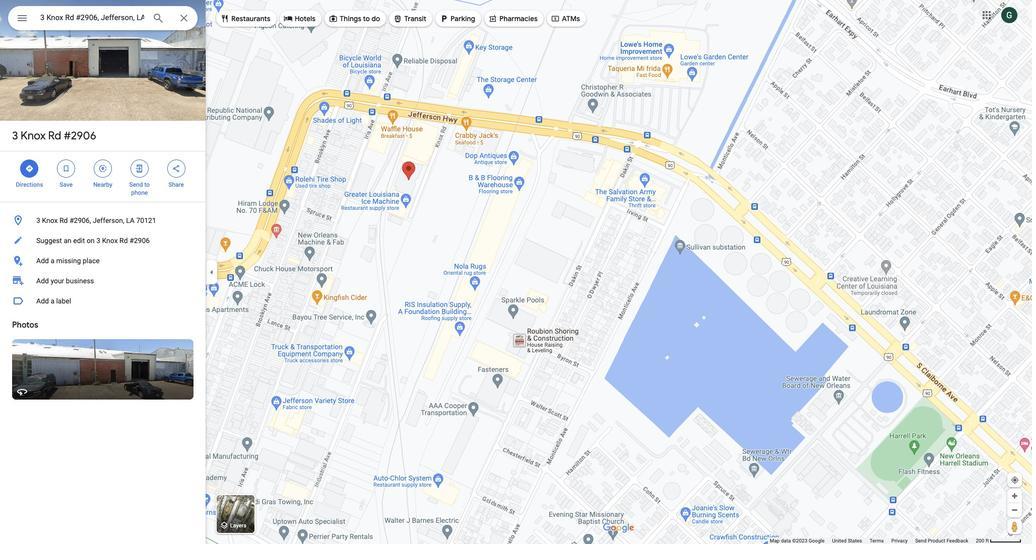 Task type: vqa. For each thing, say whether or not it's contained in the screenshot.
Explore destinations
no



Task type: describe. For each thing, give the bounding box(es) containing it.
la
[[126, 217, 135, 225]]

suggest an edit on 3 knox rd #2906 button
[[0, 231, 206, 251]]

ft
[[986, 539, 989, 544]]

data
[[781, 539, 791, 544]]

send for send product feedback
[[915, 539, 926, 544]]

none field inside 3 knox rd #2906, jefferson, la 70121 "field"
[[40, 12, 144, 24]]


[[62, 163, 71, 174]]

a for label
[[51, 297, 54, 305]]

3 inside button
[[96, 237, 100, 245]]

collapse side panel image
[[206, 267, 217, 278]]

add for add a missing place
[[36, 257, 49, 265]]

transit
[[404, 14, 426, 23]]

your
[[51, 277, 64, 285]]

atms
[[562, 14, 580, 23]]

layers
[[230, 523, 246, 530]]


[[551, 13, 560, 24]]

restaurants
[[231, 14, 270, 23]]

a for missing
[[51, 257, 54, 265]]


[[98, 163, 107, 174]]

 button
[[8, 6, 36, 32]]

nearby
[[93, 181, 112, 188]]

3 for 3 knox rd #2906, jefferson, la 70121
[[36, 217, 40, 225]]

zoom out image
[[1011, 507, 1018, 514]]

google maps element
[[0, 0, 1032, 545]]

jefferson,
[[93, 217, 124, 225]]

add a label
[[36, 297, 71, 305]]

 pharmacies
[[488, 13, 538, 24]]

feedback
[[947, 539, 968, 544]]

missing
[[56, 257, 81, 265]]

footer inside google maps element
[[770, 538, 976, 545]]

3 Knox Rd #2906, Jefferson, LA 70121 field
[[8, 6, 198, 30]]

knox inside button
[[102, 237, 118, 245]]

edit
[[73, 237, 85, 245]]

suggest
[[36, 237, 62, 245]]


[[329, 13, 338, 24]]

save
[[60, 181, 73, 188]]

parking
[[451, 14, 475, 23]]

3 knox rd #2906 main content
[[0, 0, 206, 545]]

add your business link
[[0, 271, 206, 291]]

place
[[83, 257, 100, 265]]

map data ©2023 google
[[770, 539, 825, 544]]

show street view coverage image
[[1007, 520, 1022, 535]]

directions
[[16, 181, 43, 188]]

 things to do
[[329, 13, 380, 24]]

actions for 3 knox rd #2906 region
[[0, 152, 206, 202]]

add for add a label
[[36, 297, 49, 305]]

terms
[[870, 539, 884, 544]]

©2023
[[792, 539, 807, 544]]

200
[[976, 539, 984, 544]]

rd inside button
[[119, 237, 128, 245]]

200 ft
[[976, 539, 989, 544]]

an
[[64, 237, 71, 245]]

things
[[340, 14, 361, 23]]



Task type: locate. For each thing, give the bounding box(es) containing it.
 atms
[[551, 13, 580, 24]]

2 vertical spatial add
[[36, 297, 49, 305]]

2 vertical spatial rd
[[119, 237, 128, 245]]

 transit
[[393, 13, 426, 24]]

photos
[[12, 320, 38, 331]]

1 vertical spatial to
[[144, 181, 150, 188]]

3 inside "button"
[[36, 217, 40, 225]]

a left missing
[[51, 257, 54, 265]]

1 horizontal spatial to
[[363, 14, 370, 23]]

add a label button
[[0, 291, 206, 311]]

privacy button
[[891, 538, 908, 545]]

add left the your
[[36, 277, 49, 285]]


[[284, 13, 293, 24]]

send left product
[[915, 539, 926, 544]]

3 knox rd #2906, jefferson, la 70121
[[36, 217, 156, 225]]


[[393, 13, 402, 24]]

0 vertical spatial send
[[129, 181, 143, 188]]

1 horizontal spatial send
[[915, 539, 926, 544]]

do
[[372, 14, 380, 23]]

business
[[66, 277, 94, 285]]

add inside button
[[36, 257, 49, 265]]

share
[[168, 181, 184, 188]]

add a missing place
[[36, 257, 100, 265]]

knox
[[21, 129, 46, 143], [42, 217, 58, 225], [102, 237, 118, 245]]

1 horizontal spatial #2906
[[130, 237, 150, 245]]

send up phone
[[129, 181, 143, 188]]

rd
[[48, 129, 61, 143], [59, 217, 68, 225], [119, 237, 128, 245]]

1 a from the top
[[51, 257, 54, 265]]

0 horizontal spatial #2906
[[64, 129, 96, 143]]

pharmacies
[[499, 14, 538, 23]]

suggest an edit on 3 knox rd #2906
[[36, 237, 150, 245]]

united
[[832, 539, 847, 544]]

a left 'label'
[[51, 297, 54, 305]]

label
[[56, 297, 71, 305]]

to left do
[[363, 14, 370, 23]]

united states button
[[832, 538, 862, 545]]

70121
[[136, 217, 156, 225]]

3 knox rd #2906
[[12, 129, 96, 143]]

 hotels
[[284, 13, 316, 24]]

2 vertical spatial knox
[[102, 237, 118, 245]]

0 vertical spatial knox
[[21, 129, 46, 143]]

send inside button
[[915, 539, 926, 544]]

1 horizontal spatial 3
[[36, 217, 40, 225]]

product
[[928, 539, 945, 544]]

rd for #2906
[[48, 129, 61, 143]]

add your business
[[36, 277, 94, 285]]

on
[[87, 237, 95, 245]]

0 vertical spatial add
[[36, 257, 49, 265]]

add left 'label'
[[36, 297, 49, 305]]

#2906 up 
[[64, 129, 96, 143]]

1 vertical spatial add
[[36, 277, 49, 285]]

 restaurants
[[220, 13, 270, 24]]

united states
[[832, 539, 862, 544]]


[[135, 163, 144, 174]]

#2906
[[64, 129, 96, 143], [130, 237, 150, 245]]

 parking
[[439, 13, 475, 24]]


[[220, 13, 229, 24]]

terms button
[[870, 538, 884, 545]]

1 vertical spatial #2906
[[130, 237, 150, 245]]

1 vertical spatial send
[[915, 539, 926, 544]]


[[439, 13, 449, 24]]

2 vertical spatial 3
[[96, 237, 100, 245]]

send for send to phone
[[129, 181, 143, 188]]

knox for 3 knox rd #2906, jefferson, la 70121
[[42, 217, 58, 225]]

0 vertical spatial a
[[51, 257, 54, 265]]

add for add your business
[[36, 277, 49, 285]]

rd inside "button"
[[59, 217, 68, 225]]

1 vertical spatial 3
[[36, 217, 40, 225]]

a
[[51, 257, 54, 265], [51, 297, 54, 305]]

footer containing map data ©2023 google
[[770, 538, 976, 545]]


[[16, 11, 28, 25]]

0 vertical spatial #2906
[[64, 129, 96, 143]]


[[488, 13, 497, 24]]


[[172, 163, 181, 174]]

2 horizontal spatial 3
[[96, 237, 100, 245]]

add
[[36, 257, 49, 265], [36, 277, 49, 285], [36, 297, 49, 305]]

0 vertical spatial 3
[[12, 129, 18, 143]]

knox inside "button"
[[42, 217, 58, 225]]

footer
[[770, 538, 976, 545]]

knox up ''
[[21, 129, 46, 143]]

0 vertical spatial to
[[363, 14, 370, 23]]

1 vertical spatial rd
[[59, 217, 68, 225]]

0 vertical spatial rd
[[48, 129, 61, 143]]

3 for 3 knox rd #2906
[[12, 129, 18, 143]]

to up phone
[[144, 181, 150, 188]]

show your location image
[[1010, 476, 1019, 485]]

rd for #2906,
[[59, 217, 68, 225]]

privacy
[[891, 539, 908, 544]]

add a missing place button
[[0, 251, 206, 271]]

add down suggest on the left
[[36, 257, 49, 265]]

knox up suggest on the left
[[42, 217, 58, 225]]

send inside send to phone
[[129, 181, 143, 188]]

#2906 inside button
[[130, 237, 150, 245]]


[[25, 163, 34, 174]]

zoom in image
[[1011, 493, 1018, 500]]

to inside send to phone
[[144, 181, 150, 188]]

1 vertical spatial knox
[[42, 217, 58, 225]]

google account: greg robinson  
(robinsongreg175@gmail.com) image
[[1001, 7, 1017, 23]]

a inside button
[[51, 257, 54, 265]]

3 knox rd #2906, jefferson, la 70121 button
[[0, 211, 206, 231]]

0 horizontal spatial to
[[144, 181, 150, 188]]

phone
[[131, 189, 148, 197]]

3
[[12, 129, 18, 143], [36, 217, 40, 225], [96, 237, 100, 245]]

rd up the save at the top left
[[48, 129, 61, 143]]

None field
[[40, 12, 144, 24]]

rd left #2906,
[[59, 217, 68, 225]]

2 a from the top
[[51, 297, 54, 305]]

hotels
[[295, 14, 316, 23]]

map
[[770, 539, 780, 544]]

1 vertical spatial a
[[51, 297, 54, 305]]

states
[[848, 539, 862, 544]]

google
[[809, 539, 825, 544]]

to
[[363, 14, 370, 23], [144, 181, 150, 188]]

3 add from the top
[[36, 297, 49, 305]]

add inside button
[[36, 297, 49, 305]]

#2906,
[[69, 217, 91, 225]]

a inside button
[[51, 297, 54, 305]]

send product feedback button
[[915, 538, 968, 545]]

knox for 3 knox rd #2906
[[21, 129, 46, 143]]

200 ft button
[[976, 539, 1021, 544]]

 search field
[[8, 6, 198, 32]]

send
[[129, 181, 143, 188], [915, 539, 926, 544]]

rd down la
[[119, 237, 128, 245]]

1 add from the top
[[36, 257, 49, 265]]

send to phone
[[129, 181, 150, 197]]

#2906 down 70121 at the left top of the page
[[130, 237, 150, 245]]

knox right on
[[102, 237, 118, 245]]

0 horizontal spatial 3
[[12, 129, 18, 143]]

2 add from the top
[[36, 277, 49, 285]]

to inside " things to do"
[[363, 14, 370, 23]]

0 horizontal spatial send
[[129, 181, 143, 188]]

send product feedback
[[915, 539, 968, 544]]



